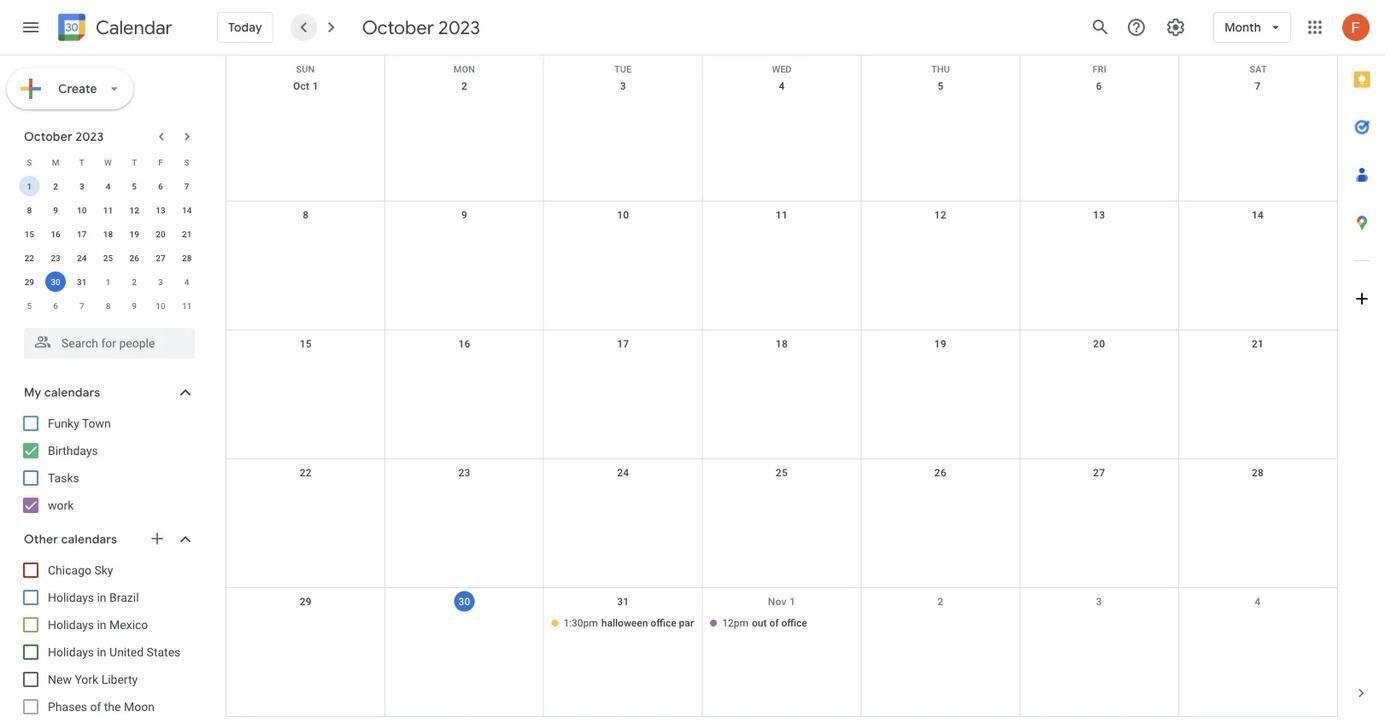 Task type: describe. For each thing, give the bounding box(es) containing it.
new york liberty
[[48, 673, 138, 687]]

0 vertical spatial october
[[362, 15, 434, 39]]

holidays for holidays in united states
[[48, 646, 94, 660]]

14 for sun
[[1252, 209, 1264, 221]]

november 7 element
[[72, 296, 92, 316]]

1 vertical spatial 21
[[1252, 338, 1264, 350]]

30, today element
[[45, 272, 66, 292]]

thu
[[931, 64, 950, 75]]

26 inside "grid"
[[935, 467, 947, 479]]

30 for 1
[[51, 277, 60, 287]]

tasks
[[48, 471, 79, 485]]

create
[[58, 81, 97, 97]]

1 horizontal spatial 2023
[[438, 15, 480, 39]]

nov 1
[[768, 596, 796, 608]]

28 element
[[177, 248, 197, 268]]

in for mexico
[[97, 618, 106, 632]]

10 inside row
[[156, 301, 165, 311]]

12pm
[[722, 618, 749, 630]]

16 inside "grid"
[[458, 338, 471, 350]]

31 element
[[72, 272, 92, 292]]

1 s from the left
[[27, 157, 32, 167]]

24 inside row group
[[77, 253, 87, 263]]

4 cell from the left
[[1020, 614, 1179, 635]]

19 element
[[124, 224, 145, 244]]

2 office from the left
[[781, 618, 807, 630]]

1 office from the left
[[651, 618, 676, 630]]

holidays for holidays in mexico
[[48, 618, 94, 632]]

1 right oct
[[312, 80, 319, 92]]

oct 1
[[293, 80, 319, 92]]

of inside other calendars 'list'
[[90, 700, 101, 714]]

chicago
[[48, 564, 91, 578]]

add other calendars image
[[149, 531, 166, 548]]

m
[[52, 157, 59, 167]]

17 inside 'element'
[[77, 229, 87, 239]]

19 inside 19 element
[[129, 229, 139, 239]]

1 cell
[[16, 174, 42, 198]]

30 cell
[[42, 270, 69, 294]]

4 inside "element"
[[184, 277, 189, 287]]

31 for nov 1
[[617, 596, 629, 608]]

22 inside "grid"
[[300, 467, 312, 479]]

0 horizontal spatial 2023
[[76, 129, 104, 144]]

10 for october 2023
[[77, 205, 87, 215]]

other calendars button
[[3, 526, 212, 554]]

calendar heading
[[92, 16, 173, 40]]

26 element
[[124, 248, 145, 268]]

16 inside row group
[[51, 229, 60, 239]]

liberty
[[101, 673, 138, 687]]

24 inside "grid"
[[617, 467, 629, 479]]

new
[[48, 673, 72, 687]]

26 inside row group
[[129, 253, 139, 263]]

mexico
[[109, 618, 148, 632]]

nov
[[768, 596, 787, 608]]

november 4 element
[[177, 272, 197, 292]]

3 cell from the left
[[861, 614, 1020, 635]]

11 for october 2023
[[103, 205, 113, 215]]

other calendars
[[24, 532, 117, 548]]

14 element
[[177, 200, 197, 220]]

phases of the moon
[[48, 700, 155, 714]]

my calendars
[[24, 385, 100, 401]]

calendar
[[96, 16, 173, 40]]

1:30pm halloween office party
[[563, 618, 703, 630]]

halloween
[[601, 618, 648, 630]]

row containing 5
[[16, 294, 200, 318]]

party
[[679, 618, 703, 630]]

york
[[75, 673, 98, 687]]

5 inside "grid"
[[938, 80, 944, 92]]

8 for sun
[[303, 209, 309, 221]]

the
[[104, 700, 121, 714]]

13 for sun
[[1093, 209, 1105, 221]]

1 right nov
[[790, 596, 796, 608]]

today
[[228, 20, 262, 35]]

f
[[158, 157, 163, 167]]

11 for sun
[[776, 209, 788, 221]]

1 t from the left
[[79, 157, 84, 167]]

row group containing 1
[[16, 174, 200, 318]]

funky
[[48, 417, 79, 431]]

6 inside "grid"
[[1096, 80, 1102, 92]]

work
[[48, 499, 74, 513]]

wed
[[772, 64, 792, 75]]

1 down "25" element
[[106, 277, 111, 287]]

october 2023 grid
[[16, 150, 200, 318]]

month
[[1225, 20, 1261, 35]]

1 horizontal spatial 9
[[132, 301, 137, 311]]

calendars for my calendars
[[44, 385, 100, 401]]

my calendars button
[[3, 379, 212, 407]]

15 inside row group
[[24, 229, 34, 239]]

22 inside row group
[[24, 253, 34, 263]]

0 horizontal spatial october
[[24, 129, 73, 144]]

11 inside row
[[182, 301, 192, 311]]

12pm out of office
[[722, 618, 807, 630]]

oct
[[293, 80, 310, 92]]

today button
[[217, 7, 273, 48]]

birthdays
[[48, 444, 98, 458]]

15 element
[[19, 224, 40, 244]]

holidays in brazil
[[48, 591, 139, 605]]

2 cell from the left
[[385, 614, 544, 635]]

19 inside "grid"
[[935, 338, 947, 350]]

18 inside october 2023 grid
[[103, 229, 113, 239]]

fri
[[1093, 64, 1106, 75]]

18 element
[[98, 224, 118, 244]]

31 for 1
[[77, 277, 87, 287]]



Task type: locate. For each thing, give the bounding box(es) containing it.
29 inside row group
[[24, 277, 34, 287]]

1 horizontal spatial 29
[[300, 596, 312, 608]]

27 inside 'element'
[[156, 253, 165, 263]]

6 down f
[[158, 181, 163, 191]]

s up 1 cell
[[27, 157, 32, 167]]

29
[[24, 277, 34, 287], [300, 596, 312, 608]]

4
[[779, 80, 785, 92], [106, 181, 111, 191], [184, 277, 189, 287], [1255, 596, 1261, 608]]

1 vertical spatial 27
[[1093, 467, 1105, 479]]

1 horizontal spatial october 2023
[[362, 15, 480, 39]]

1 vertical spatial 24
[[617, 467, 629, 479]]

31 inside "31" element
[[77, 277, 87, 287]]

1 vertical spatial 31
[[617, 596, 629, 608]]

0 vertical spatial 17
[[77, 229, 87, 239]]

0 vertical spatial 26
[[129, 253, 139, 263]]

s
[[27, 157, 32, 167], [184, 157, 189, 167]]

november 9 element
[[124, 296, 145, 316]]

1 horizontal spatial 27
[[1093, 467, 1105, 479]]

0 vertical spatial 27
[[156, 253, 165, 263]]

1 up 15 element
[[27, 181, 32, 191]]

1 horizontal spatial of
[[769, 618, 779, 630]]

funky town
[[48, 417, 111, 431]]

main drawer image
[[21, 17, 41, 38]]

of left the
[[90, 700, 101, 714]]

30 for nov 1
[[458, 596, 471, 608]]

22
[[24, 253, 34, 263], [300, 467, 312, 479]]

2 horizontal spatial 5
[[938, 80, 944, 92]]

chicago sky
[[48, 564, 113, 578]]

6 down the fri
[[1096, 80, 1102, 92]]

20 inside "grid"
[[1093, 338, 1105, 350]]

town
[[82, 417, 111, 431]]

1 horizontal spatial 5
[[132, 181, 137, 191]]

6 inside "element"
[[53, 301, 58, 311]]

9 inside "grid"
[[461, 209, 468, 221]]

14 inside "grid"
[[1252, 209, 1264, 221]]

27
[[156, 253, 165, 263], [1093, 467, 1105, 479]]

october
[[362, 15, 434, 39], [24, 129, 73, 144]]

november 3 element
[[150, 272, 171, 292]]

12
[[129, 205, 139, 215], [935, 209, 947, 221]]

create button
[[7, 68, 133, 109]]

13 element
[[150, 200, 171, 220]]

28
[[182, 253, 192, 263], [1252, 467, 1264, 479]]

month button
[[1214, 7, 1291, 48]]

19
[[129, 229, 139, 239], [935, 338, 947, 350]]

Search for people text field
[[34, 328, 185, 359]]

0 horizontal spatial 25
[[103, 253, 113, 263]]

15
[[24, 229, 34, 239], [300, 338, 312, 350]]

1 vertical spatial 7
[[184, 181, 189, 191]]

2 holidays from the top
[[48, 618, 94, 632]]

1 horizontal spatial 14
[[1252, 209, 1264, 221]]

0 horizontal spatial 22
[[24, 253, 34, 263]]

t
[[79, 157, 84, 167], [132, 157, 137, 167]]

0 vertical spatial 18
[[103, 229, 113, 239]]

14
[[182, 205, 192, 215], [1252, 209, 1264, 221]]

28 inside "grid"
[[1252, 467, 1264, 479]]

1 horizontal spatial 18
[[776, 338, 788, 350]]

0 horizontal spatial 27
[[156, 253, 165, 263]]

25
[[103, 253, 113, 263], [776, 467, 788, 479]]

20 inside grid
[[156, 229, 165, 239]]

row
[[226, 56, 1337, 75], [226, 73, 1337, 202], [16, 150, 200, 174], [16, 174, 200, 198], [16, 198, 200, 222], [226, 202, 1337, 331], [16, 222, 200, 246], [16, 246, 200, 270], [16, 270, 200, 294], [16, 294, 200, 318], [226, 331, 1337, 460], [226, 460, 1337, 589], [226, 589, 1337, 718]]

calendars inside dropdown button
[[44, 385, 100, 401]]

21
[[182, 229, 192, 239], [1252, 338, 1264, 350]]

brazil
[[109, 591, 139, 605]]

26
[[129, 253, 139, 263], [935, 467, 947, 479]]

1 cell from the left
[[226, 614, 385, 635]]

november 5 element
[[19, 296, 40, 316]]

27 inside "grid"
[[1093, 467, 1105, 479]]

0 horizontal spatial 6
[[53, 301, 58, 311]]

row containing 1
[[16, 174, 200, 198]]

cell
[[226, 614, 385, 635], [385, 614, 544, 635], [861, 614, 1020, 635], [1020, 614, 1179, 635]]

phases
[[48, 700, 87, 714]]

0 horizontal spatial office
[[651, 618, 676, 630]]

12 inside "grid"
[[935, 209, 947, 221]]

november 11 element
[[177, 296, 197, 316]]

0 horizontal spatial 10
[[77, 205, 87, 215]]

31 down 24 element
[[77, 277, 87, 287]]

None search field
[[0, 321, 212, 359]]

sun
[[296, 64, 315, 75]]

other calendars list
[[3, 557, 212, 718]]

20
[[156, 229, 165, 239], [1093, 338, 1105, 350]]

1 vertical spatial 6
[[158, 181, 163, 191]]

13 inside "grid"
[[1093, 209, 1105, 221]]

office left 'party'
[[651, 618, 676, 630]]

1 vertical spatial 17
[[617, 338, 629, 350]]

3 in from the top
[[97, 646, 106, 660]]

1:30pm
[[563, 618, 598, 630]]

25 inside october 2023 grid
[[103, 253, 113, 263]]

31 up 'halloween'
[[617, 596, 629, 608]]

1 vertical spatial 26
[[935, 467, 947, 479]]

23 element
[[45, 248, 66, 268]]

in for brazil
[[97, 591, 106, 605]]

mon
[[454, 64, 475, 75]]

my calendars list
[[3, 410, 212, 520]]

23 inside row group
[[51, 253, 60, 263]]

2
[[461, 80, 468, 92], [53, 181, 58, 191], [132, 277, 137, 287], [938, 596, 944, 608]]

october 2023 up mon
[[362, 15, 480, 39]]

13
[[156, 205, 165, 215], [1093, 209, 1105, 221]]

29 for 1
[[24, 277, 34, 287]]

0 horizontal spatial 28
[[182, 253, 192, 263]]

in left united
[[97, 646, 106, 660]]

21 inside october 2023 grid
[[182, 229, 192, 239]]

sat
[[1250, 64, 1267, 75]]

0 horizontal spatial 24
[[77, 253, 87, 263]]

9
[[53, 205, 58, 215], [461, 209, 468, 221], [132, 301, 137, 311]]

row group
[[16, 174, 200, 318]]

25 element
[[98, 248, 118, 268]]

8 for october 2023
[[27, 205, 32, 215]]

7 down the sat at the top right of the page
[[1255, 80, 1261, 92]]

2 horizontal spatial 6
[[1096, 80, 1102, 92]]

1 inside cell
[[27, 181, 32, 191]]

0 vertical spatial 28
[[182, 253, 192, 263]]

0 vertical spatial in
[[97, 591, 106, 605]]

1 vertical spatial 20
[[1093, 338, 1105, 350]]

0 vertical spatial 16
[[51, 229, 60, 239]]

10 inside "grid"
[[617, 209, 629, 221]]

0 horizontal spatial 29
[[24, 277, 34, 287]]

holidays in united states
[[48, 646, 181, 660]]

22 element
[[19, 248, 40, 268]]

1 horizontal spatial 12
[[935, 209, 947, 221]]

6
[[1096, 80, 1102, 92], [158, 181, 163, 191], [53, 301, 58, 311]]

holidays for holidays in brazil
[[48, 591, 94, 605]]

1 vertical spatial in
[[97, 618, 106, 632]]

0 horizontal spatial 20
[[156, 229, 165, 239]]

0 vertical spatial 5
[[938, 80, 944, 92]]

row containing 30
[[226, 589, 1337, 718]]

18
[[103, 229, 113, 239], [776, 338, 788, 350]]

5 down 29 element
[[27, 301, 32, 311]]

t left f
[[132, 157, 137, 167]]

out
[[752, 618, 767, 630]]

5 up 12 element
[[132, 181, 137, 191]]

1 vertical spatial calendars
[[61, 532, 117, 548]]

in
[[97, 591, 106, 605], [97, 618, 106, 632], [97, 646, 106, 660]]

17
[[77, 229, 87, 239], [617, 338, 629, 350]]

holidays down chicago
[[48, 591, 94, 605]]

office down nov 1
[[781, 618, 807, 630]]

0 horizontal spatial 15
[[24, 229, 34, 239]]

row containing oct 1
[[226, 73, 1337, 202]]

t left w in the top left of the page
[[79, 157, 84, 167]]

in for united
[[97, 646, 106, 660]]

0 vertical spatial 24
[[77, 253, 87, 263]]

8 inside "grid"
[[303, 209, 309, 221]]

29 element
[[19, 272, 40, 292]]

0 horizontal spatial 26
[[129, 253, 139, 263]]

2 t from the left
[[132, 157, 137, 167]]

23
[[51, 253, 60, 263], [458, 467, 471, 479]]

calendars for other calendars
[[61, 532, 117, 548]]

28 inside 28 "element"
[[182, 253, 192, 263]]

1 horizontal spatial 22
[[300, 467, 312, 479]]

1 horizontal spatial 23
[[458, 467, 471, 479]]

0 horizontal spatial 12
[[129, 205, 139, 215]]

2 horizontal spatial 9
[[461, 209, 468, 221]]

20 element
[[150, 224, 171, 244]]

1 horizontal spatial 30
[[458, 596, 471, 608]]

calendar element
[[55, 10, 173, 48]]

1 vertical spatial 15
[[300, 338, 312, 350]]

1 in from the top
[[97, 591, 106, 605]]

0 horizontal spatial 9
[[53, 205, 58, 215]]

1 horizontal spatial 26
[[935, 467, 947, 479]]

7 up 14 element
[[184, 181, 189, 191]]

15 inside "grid"
[[300, 338, 312, 350]]

sky
[[94, 564, 113, 578]]

1 horizontal spatial 31
[[617, 596, 629, 608]]

1 vertical spatial 5
[[132, 181, 137, 191]]

states
[[147, 646, 181, 660]]

holidays up new
[[48, 646, 94, 660]]

1 vertical spatial holidays
[[48, 618, 94, 632]]

tab list
[[1338, 56, 1385, 670]]

23 inside "grid"
[[458, 467, 471, 479]]

0 vertical spatial of
[[769, 618, 779, 630]]

november 1 element
[[98, 272, 118, 292]]

2 vertical spatial holidays
[[48, 646, 94, 660]]

17 inside "grid"
[[617, 338, 629, 350]]

of
[[769, 618, 779, 630], [90, 700, 101, 714]]

october 2023
[[362, 15, 480, 39], [24, 129, 104, 144]]

in left 'mexico'
[[97, 618, 106, 632]]

office
[[651, 618, 676, 630], [781, 618, 807, 630]]

november 8 element
[[98, 296, 118, 316]]

united
[[109, 646, 144, 660]]

12 for sun
[[935, 209, 947, 221]]

0 vertical spatial 23
[[51, 253, 60, 263]]

0 horizontal spatial 18
[[103, 229, 113, 239]]

14 inside row group
[[182, 205, 192, 215]]

1 horizontal spatial s
[[184, 157, 189, 167]]

2 vertical spatial 7
[[79, 301, 84, 311]]

1 horizontal spatial office
[[781, 618, 807, 630]]

10 for sun
[[617, 209, 629, 221]]

8
[[27, 205, 32, 215], [303, 209, 309, 221], [106, 301, 111, 311]]

1 horizontal spatial 15
[[300, 338, 312, 350]]

calendars up chicago sky
[[61, 532, 117, 548]]

1 holidays from the top
[[48, 591, 94, 605]]

0 vertical spatial 25
[[103, 253, 113, 263]]

1 horizontal spatial 7
[[184, 181, 189, 191]]

30 inside cell
[[51, 277, 60, 287]]

0 horizontal spatial 30
[[51, 277, 60, 287]]

other
[[24, 532, 58, 548]]

5
[[938, 80, 944, 92], [132, 181, 137, 191], [27, 301, 32, 311]]

2023
[[438, 15, 480, 39], [76, 129, 104, 144]]

october 2023 up m
[[24, 129, 104, 144]]

1 horizontal spatial 17
[[617, 338, 629, 350]]

9 for sun
[[461, 209, 468, 221]]

14 for october 2023
[[182, 205, 192, 215]]

1 horizontal spatial october
[[362, 15, 434, 39]]

0 vertical spatial 7
[[1255, 80, 1261, 92]]

0 vertical spatial 15
[[24, 229, 34, 239]]

0 horizontal spatial t
[[79, 157, 84, 167]]

holidays
[[48, 591, 94, 605], [48, 618, 94, 632], [48, 646, 94, 660]]

my
[[24, 385, 41, 401]]

18 inside "grid"
[[776, 338, 788, 350]]

29 inside "grid"
[[300, 596, 312, 608]]

11 element
[[98, 200, 118, 220]]

7 down "31" element
[[79, 301, 84, 311]]

1 horizontal spatial 13
[[1093, 209, 1105, 221]]

1 horizontal spatial 11
[[182, 301, 192, 311]]

0 vertical spatial october 2023
[[362, 15, 480, 39]]

2 in from the top
[[97, 618, 106, 632]]

0 horizontal spatial s
[[27, 157, 32, 167]]

0 vertical spatial 22
[[24, 253, 34, 263]]

2 s from the left
[[184, 157, 189, 167]]

2 vertical spatial 6
[[53, 301, 58, 311]]

16
[[51, 229, 60, 239], [458, 338, 471, 350]]

0 vertical spatial 19
[[129, 229, 139, 239]]

13 for october 2023
[[156, 205, 165, 215]]

10
[[77, 205, 87, 215], [617, 209, 629, 221], [156, 301, 165, 311]]

13 inside october 2023 grid
[[156, 205, 165, 215]]

7
[[1255, 80, 1261, 92], [184, 181, 189, 191], [79, 301, 84, 311]]

tue
[[615, 64, 632, 75]]

21 element
[[177, 224, 197, 244]]

24
[[77, 253, 87, 263], [617, 467, 629, 479]]

24 element
[[72, 248, 92, 268]]

calendars inside dropdown button
[[61, 532, 117, 548]]

0 vertical spatial calendars
[[44, 385, 100, 401]]

5 down thu
[[938, 80, 944, 92]]

settings menu image
[[1166, 17, 1186, 38]]

moon
[[124, 700, 155, 714]]

27 element
[[150, 248, 171, 268]]

of inside row
[[769, 618, 779, 630]]

2023 up mon
[[438, 15, 480, 39]]

10 element
[[72, 200, 92, 220]]

6 down 30, today element on the top
[[53, 301, 58, 311]]

3
[[620, 80, 626, 92], [79, 181, 84, 191], [158, 277, 163, 287], [1096, 596, 1102, 608]]

1 vertical spatial of
[[90, 700, 101, 714]]

november 2 element
[[124, 272, 145, 292]]

row containing s
[[16, 150, 200, 174]]

11
[[103, 205, 113, 215], [776, 209, 788, 221], [182, 301, 192, 311]]

8 inside 'element'
[[106, 301, 111, 311]]

holidays in mexico
[[48, 618, 148, 632]]

0 horizontal spatial 23
[[51, 253, 60, 263]]

0 horizontal spatial 21
[[182, 229, 192, 239]]

row containing 29
[[16, 270, 200, 294]]

31 inside "grid"
[[617, 596, 629, 608]]

calendars
[[44, 385, 100, 401], [61, 532, 117, 548]]

2 vertical spatial in
[[97, 646, 106, 660]]

16 element
[[45, 224, 66, 244]]

0 vertical spatial 20
[[156, 229, 165, 239]]

0 vertical spatial 6
[[1096, 80, 1102, 92]]

calendars up funky town
[[44, 385, 100, 401]]

17 element
[[72, 224, 92, 244]]

grid containing oct 1
[[226, 56, 1337, 718]]

s right f
[[184, 157, 189, 167]]

2 horizontal spatial 7
[[1255, 80, 1261, 92]]

7 inside "grid"
[[1255, 80, 1261, 92]]

12 inside 12 element
[[129, 205, 139, 215]]

1 vertical spatial 25
[[776, 467, 788, 479]]

grid
[[226, 56, 1337, 718]]

holidays down holidays in brazil
[[48, 618, 94, 632]]

1
[[312, 80, 319, 92], [27, 181, 32, 191], [106, 277, 111, 287], [790, 596, 796, 608]]

2023 down create
[[76, 129, 104, 144]]

0 horizontal spatial 31
[[77, 277, 87, 287]]

11 inside "grid"
[[776, 209, 788, 221]]

9 for october 2023
[[53, 205, 58, 215]]

12 for october 2023
[[129, 205, 139, 215]]

of right the out
[[769, 618, 779, 630]]

in left brazil
[[97, 591, 106, 605]]

november 6 element
[[45, 296, 66, 316]]

0 horizontal spatial 5
[[27, 301, 32, 311]]

1 horizontal spatial 20
[[1093, 338, 1105, 350]]

0 horizontal spatial of
[[90, 700, 101, 714]]

1 vertical spatial 19
[[935, 338, 947, 350]]

2 vertical spatial 5
[[27, 301, 32, 311]]

30
[[51, 277, 60, 287], [458, 596, 471, 608]]

november 10 element
[[150, 296, 171, 316]]

1 vertical spatial 28
[[1252, 467, 1264, 479]]

row containing sun
[[226, 56, 1337, 75]]

1 vertical spatial 18
[[776, 338, 788, 350]]

25 inside "grid"
[[776, 467, 788, 479]]

5 inside november 5 element
[[27, 301, 32, 311]]

29 for nov 1
[[300, 596, 312, 608]]

2 horizontal spatial 11
[[776, 209, 788, 221]]

12 element
[[124, 200, 145, 220]]

1 vertical spatial 29
[[300, 596, 312, 608]]

0 horizontal spatial october 2023
[[24, 129, 104, 144]]

1 horizontal spatial 10
[[156, 301, 165, 311]]

3 holidays from the top
[[48, 646, 94, 660]]

1 horizontal spatial 21
[[1252, 338, 1264, 350]]

31
[[77, 277, 87, 287], [617, 596, 629, 608]]

1 horizontal spatial 6
[[158, 181, 163, 191]]

w
[[104, 157, 112, 167]]



Task type: vqa. For each thing, say whether or not it's contained in the screenshot.
30 cell
yes



